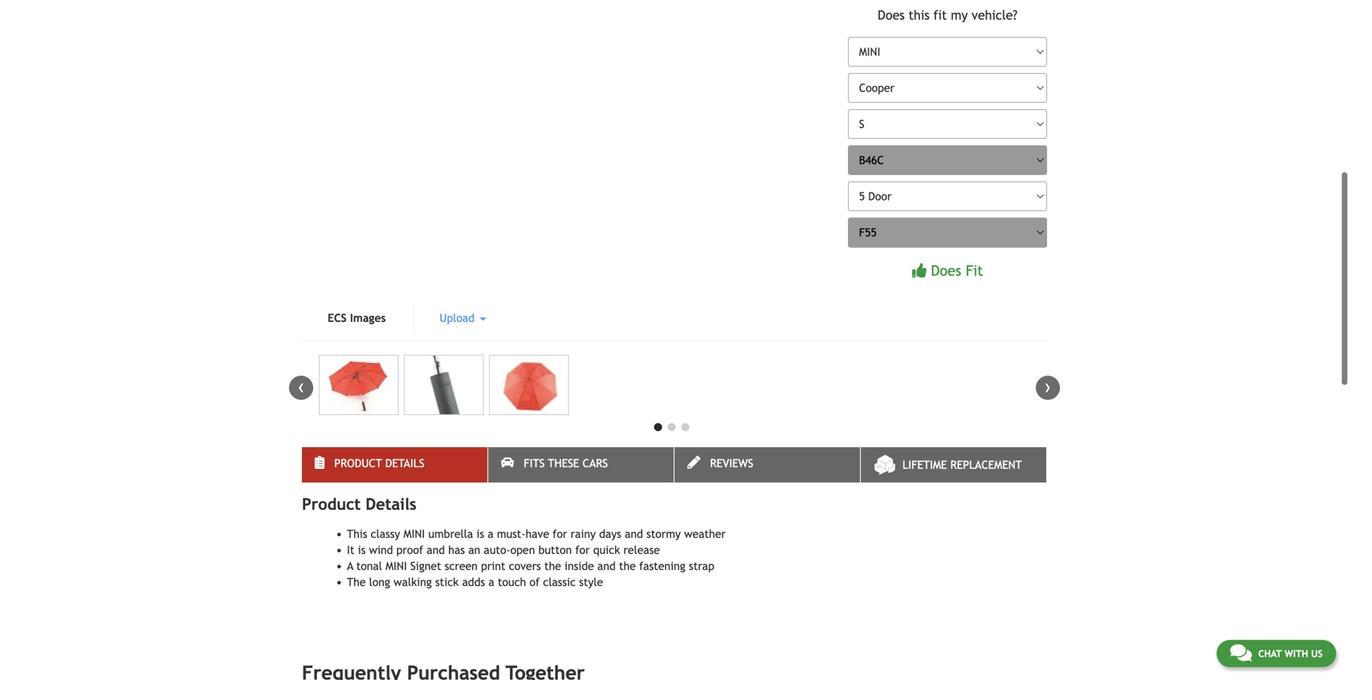Task type: locate. For each thing, give the bounding box(es) containing it.
0 horizontal spatial does
[[878, 7, 905, 22]]

product
[[334, 457, 382, 470], [302, 495, 361, 514]]

upload
[[440, 312, 478, 325]]

1 horizontal spatial and
[[598, 560, 616, 573]]

0 vertical spatial for
[[553, 528, 567, 541]]

auto-
[[484, 544, 511, 557]]

stormy
[[647, 528, 681, 541]]

a
[[347, 560, 353, 573]]

the down button
[[545, 560, 561, 573]]

0 vertical spatial and
[[625, 528, 643, 541]]

a up auto-
[[488, 528, 494, 541]]

lifetime
[[903, 459, 947, 472]]

reviews
[[710, 457, 754, 470]]

1 vertical spatial does
[[931, 262, 962, 279]]

replacement
[[951, 459, 1023, 472]]

0 horizontal spatial the
[[545, 560, 561, 573]]

style
[[579, 576, 603, 589]]

days
[[599, 528, 622, 541]]

‹
[[298, 376, 304, 397]]

vehicle?
[[972, 7, 1018, 22]]

quick
[[594, 544, 620, 557]]

fit
[[934, 7, 947, 22]]

a
[[488, 528, 494, 541], [489, 576, 495, 589]]

classy
[[371, 528, 400, 541]]

for up button
[[553, 528, 567, 541]]

product details up the classy
[[334, 457, 425, 470]]

it
[[347, 544, 355, 557]]

‹ link
[[289, 376, 313, 400]]

product details
[[334, 457, 425, 470], [302, 495, 417, 514]]

these
[[548, 457, 580, 470]]

1 horizontal spatial is
[[477, 528, 485, 541]]

product details up this
[[302, 495, 417, 514]]

strap
[[689, 560, 715, 573]]

wind
[[369, 544, 393, 557]]

2 horizontal spatial and
[[625, 528, 643, 541]]

us
[[1312, 648, 1323, 660]]

1 vertical spatial product details
[[302, 495, 417, 514]]

this
[[347, 528, 368, 541]]

› link
[[1036, 376, 1061, 400]]

0 vertical spatial product
[[334, 457, 382, 470]]

a down print
[[489, 576, 495, 589]]

1 vertical spatial details
[[366, 495, 417, 514]]

for
[[553, 528, 567, 541], [576, 544, 590, 557]]

2 es#3610193 - 80232460891 - mini umbrella walking stick umbrella - coral - add more mini style to travels - genuine mini - mini image from the left
[[404, 355, 484, 415]]

details
[[385, 457, 425, 470], [366, 495, 417, 514]]

does fit
[[931, 262, 984, 279]]

and up release
[[625, 528, 643, 541]]

the
[[545, 560, 561, 573], [619, 560, 636, 573]]

does right thumbs up icon
[[931, 262, 962, 279]]

es#3610193 - 80232460891 - mini umbrella walking stick umbrella - coral - add more mini style to travels - genuine mini - mini image up fits
[[489, 355, 569, 415]]

open
[[511, 544, 535, 557]]

0 horizontal spatial es#3610193 - 80232460891 - mini umbrella walking stick umbrella - coral - add more mini style to travels - genuine mini - mini image
[[319, 355, 399, 415]]

does for does this fit my vehicle?
[[878, 7, 905, 22]]

comments image
[[1231, 644, 1252, 663]]

1 vertical spatial is
[[358, 544, 366, 557]]

2 the from the left
[[619, 560, 636, 573]]

for down rainy
[[576, 544, 590, 557]]

and down quick
[[598, 560, 616, 573]]

0 vertical spatial does
[[878, 7, 905, 22]]

adds
[[462, 576, 485, 589]]

0 horizontal spatial and
[[427, 544, 445, 557]]

screen
[[445, 560, 478, 573]]

2 horizontal spatial es#3610193 - 80232460891 - mini umbrella walking stick umbrella - coral - add more mini style to travels - genuine mini - mini image
[[489, 355, 569, 415]]

mini down proof
[[386, 560, 407, 573]]

mini
[[404, 528, 425, 541], [386, 560, 407, 573]]

touch
[[498, 576, 526, 589]]

is right it
[[358, 544, 366, 557]]

1 horizontal spatial es#3610193 - 80232460891 - mini umbrella walking stick umbrella - coral - add more mini style to travels - genuine mini - mini image
[[404, 355, 484, 415]]

mini up proof
[[404, 528, 425, 541]]

0 horizontal spatial for
[[553, 528, 567, 541]]

thumbs up image
[[913, 263, 927, 278]]

is up an
[[477, 528, 485, 541]]

0 vertical spatial product details
[[334, 457, 425, 470]]

1 horizontal spatial the
[[619, 560, 636, 573]]

does left this
[[878, 7, 905, 22]]

of
[[530, 576, 540, 589]]

this classy mini umbrella is a must-have for rainy days and stormy weather it is wind proof and has an auto-open button for quick release a tonal mini signet screen print covers the inside and the fastening strap the long walking stick adds a touch of classic style
[[347, 528, 726, 589]]

es#3610193 - 80232460891 - mini umbrella walking stick umbrella - coral - add more mini style to travels - genuine mini - mini image
[[319, 355, 399, 415], [404, 355, 484, 415], [489, 355, 569, 415]]

chat with us link
[[1217, 640, 1337, 668]]

ecs
[[328, 312, 347, 325]]

does
[[878, 7, 905, 22], [931, 262, 962, 279]]

1 horizontal spatial for
[[576, 544, 590, 557]]

is
[[477, 528, 485, 541], [358, 544, 366, 557]]

and
[[625, 528, 643, 541], [427, 544, 445, 557], [598, 560, 616, 573]]

the down release
[[619, 560, 636, 573]]

es#3610193 - 80232460891 - mini umbrella walking stick umbrella - coral - add more mini style to travels - genuine mini - mini image right ‹
[[319, 355, 399, 415]]

signet
[[411, 560, 442, 573]]

›
[[1045, 376, 1052, 397]]

and up signet
[[427, 544, 445, 557]]

es#3610193 - 80232460891 - mini umbrella walking stick umbrella - coral - add more mini style to travels - genuine mini - mini image down upload at the left of the page
[[404, 355, 484, 415]]

reviews link
[[675, 447, 860, 483]]

1 horizontal spatial does
[[931, 262, 962, 279]]

1 vertical spatial a
[[489, 576, 495, 589]]

1 vertical spatial and
[[427, 544, 445, 557]]



Task type: vqa. For each thing, say whether or not it's contained in the screenshot.
Upload
yes



Task type: describe. For each thing, give the bounding box(es) containing it.
fits
[[524, 457, 545, 470]]

does for does fit
[[931, 262, 962, 279]]

lifetime replacement link
[[861, 447, 1047, 483]]

stick
[[435, 576, 459, 589]]

long
[[369, 576, 390, 589]]

with
[[1285, 648, 1309, 660]]

fits these cars link
[[488, 447, 674, 483]]

tonal
[[356, 560, 382, 573]]

fastening
[[640, 560, 686, 573]]

rainy
[[571, 528, 596, 541]]

0 vertical spatial mini
[[404, 528, 425, 541]]

release
[[624, 544, 660, 557]]

cars
[[583, 457, 608, 470]]

1 vertical spatial mini
[[386, 560, 407, 573]]

must-
[[497, 528, 526, 541]]

my
[[951, 7, 968, 22]]

does this fit my vehicle?
[[878, 7, 1018, 22]]

print
[[481, 560, 506, 573]]

2 vertical spatial and
[[598, 560, 616, 573]]

fit
[[966, 262, 984, 279]]

walking
[[394, 576, 432, 589]]

covers
[[509, 560, 541, 573]]

weather
[[684, 528, 726, 541]]

an
[[469, 544, 481, 557]]

ecs images link
[[302, 302, 412, 334]]

has
[[449, 544, 465, 557]]

1 es#3610193 - 80232460891 - mini umbrella walking stick umbrella - coral - add more mini style to travels - genuine mini - mini image from the left
[[319, 355, 399, 415]]

1 the from the left
[[545, 560, 561, 573]]

chat
[[1259, 648, 1282, 660]]

inside
[[565, 560, 594, 573]]

0 vertical spatial details
[[385, 457, 425, 470]]

0 horizontal spatial is
[[358, 544, 366, 557]]

umbrella
[[429, 528, 473, 541]]

fits these cars
[[524, 457, 608, 470]]

0 vertical spatial is
[[477, 528, 485, 541]]

1 vertical spatial for
[[576, 544, 590, 557]]

classic
[[543, 576, 576, 589]]

chat with us
[[1259, 648, 1323, 660]]

images
[[350, 312, 386, 325]]

3 es#3610193 - 80232460891 - mini umbrella walking stick umbrella - coral - add more mini style to travels - genuine mini - mini image from the left
[[489, 355, 569, 415]]

ecs images
[[328, 312, 386, 325]]

1 vertical spatial product
[[302, 495, 361, 514]]

lifetime replacement
[[903, 459, 1023, 472]]

upload button
[[414, 302, 512, 334]]

proof
[[397, 544, 423, 557]]

button
[[539, 544, 572, 557]]

the
[[347, 576, 366, 589]]

0 vertical spatial a
[[488, 528, 494, 541]]

have
[[526, 528, 550, 541]]

product details link
[[302, 447, 488, 483]]

this
[[909, 7, 930, 22]]



